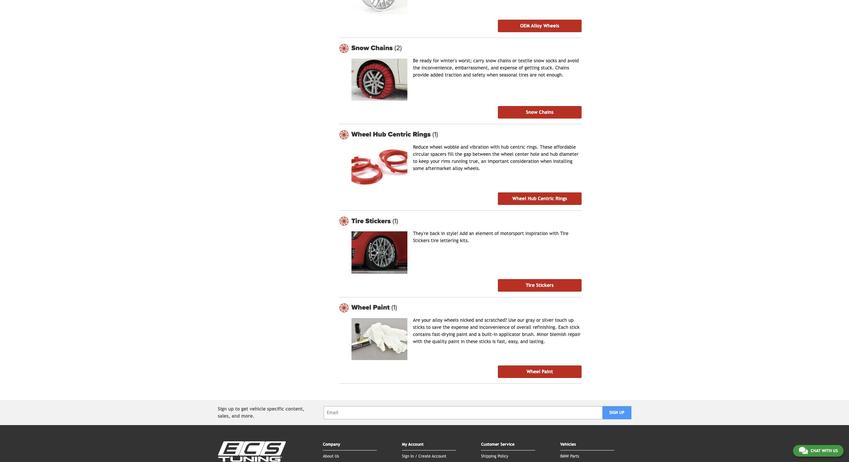 Task type: locate. For each thing, give the bounding box(es) containing it.
the
[[413, 65, 420, 70], [455, 152, 462, 157], [493, 152, 500, 157], [443, 325, 450, 330], [424, 339, 431, 344]]

or right 'chains'
[[513, 58, 517, 63]]

or inside be ready for winter's worst; carry snow chains or textile snow socks and avoid the inconvenience, embarrassment, and expense of getting stuck. chains provide added traction and safety when seasonal tires are not enough.
[[513, 58, 517, 63]]

1 horizontal spatial an
[[481, 159, 486, 164]]

safety
[[473, 72, 486, 77]]

and right nicked
[[476, 318, 483, 323]]

more.
[[241, 414, 255, 419]]

and right socks
[[559, 58, 566, 63]]

1 horizontal spatial to
[[413, 159, 418, 164]]

1 snow from the left
[[486, 58, 496, 63]]

style!
[[447, 231, 459, 236]]

1 horizontal spatial snow
[[534, 58, 545, 63]]

sign for sign in / create account
[[402, 454, 410, 459]]

wheel paint
[[352, 304, 392, 312], [527, 369, 553, 375]]

1 vertical spatial when
[[541, 159, 552, 164]]

0 vertical spatial tire stickers
[[352, 217, 393, 225]]

1 vertical spatial chains
[[556, 65, 569, 70]]

winter's
[[441, 58, 457, 63]]

my
[[402, 443, 407, 447]]

wheel paint thumbnail image image
[[352, 318, 408, 361]]

0 vertical spatial or
[[513, 58, 517, 63]]

fast,
[[497, 339, 507, 344]]

2 vertical spatial in
[[461, 339, 465, 344]]

sign inside the sign up to get vehicle specific content, sales, and more.
[[218, 407, 227, 412]]

1 vertical spatial in
[[494, 332, 498, 337]]

0 horizontal spatial wheel paint
[[352, 304, 392, 312]]

0 horizontal spatial alloy
[[433, 318, 443, 323]]

with
[[490, 144, 500, 150], [550, 231, 559, 236], [413, 339, 423, 344], [822, 449, 832, 454]]

to up some
[[413, 159, 418, 164]]

paint up wheel paint thumbnail image
[[373, 304, 390, 312]]

alloy inside reduce wheel wobble and vibration with hub centric rings. these affordable circular spacers fill the gap between the wheel center hole and hub diameter to keep your rims running true, an important consideration when installing some aftermarket alloy wheels.
[[453, 166, 463, 171]]

tire
[[352, 217, 364, 225], [560, 231, 569, 236], [526, 283, 535, 288]]

chains
[[371, 44, 393, 52], [556, 65, 569, 70], [539, 110, 554, 115]]

snow
[[486, 58, 496, 63], [534, 58, 545, 63]]

traction
[[445, 72, 462, 77]]

up inside are your alloy wheels nicked and scratched? use our gray or silver touch up sticks to save the expense and inconvenience of overall refinishing. each stick contains fast-drying paint and a built-in applicator brush. minor blemish repair with the quality paint in these sticks is fast, easy, and lasting.
[[569, 318, 574, 323]]

0 horizontal spatial snow
[[486, 58, 496, 63]]

carry
[[474, 58, 484, 63]]

0 vertical spatial in
[[441, 231, 445, 236]]

1 vertical spatial of
[[495, 231, 499, 236]]

snow up getting
[[534, 58, 545, 63]]

2 horizontal spatial sign
[[610, 411, 618, 416]]

1 horizontal spatial us
[[833, 449, 838, 454]]

to inside reduce wheel wobble and vibration with hub centric rings. these affordable circular spacers fill the gap between the wheel center hole and hub diameter to keep your rims running true, an important consideration when installing some aftermarket alloy wheels.
[[413, 159, 418, 164]]

wheel up important
[[501, 152, 514, 157]]

with up important
[[490, 144, 500, 150]]

the inside be ready for winter's worst; carry snow chains or textile snow socks and avoid the inconvenience, embarrassment, and expense of getting stuck. chains provide added traction and safety when seasonal tires are not enough.
[[413, 65, 420, 70]]

account right my
[[408, 443, 424, 447]]

1 vertical spatial centric
[[538, 196, 554, 202]]

textile
[[518, 58, 533, 63]]

1 horizontal spatial tire stickers
[[526, 283, 554, 288]]

they're back in style! add an element of motorsport inspiration with tire stickers tire lettering kits.
[[413, 231, 569, 244]]

wheel
[[352, 131, 371, 139], [513, 196, 526, 202], [352, 304, 371, 312], [527, 369, 541, 375]]

2 vertical spatial stickers
[[536, 283, 554, 288]]

sign up
[[610, 411, 625, 416]]

0 horizontal spatial an
[[469, 231, 474, 236]]

bmw parts
[[561, 454, 579, 459]]

sticks down "built-"
[[479, 339, 491, 344]]

rings
[[413, 131, 431, 139], [556, 196, 567, 202]]

0 horizontal spatial paint
[[373, 304, 390, 312]]

2 horizontal spatial of
[[519, 65, 523, 70]]

of inside are your alloy wheels nicked and scratched? use our gray or silver touch up sticks to save the expense and inconvenience of overall refinishing. each stick contains fast-drying paint and a built-in applicator brush. minor blemish repair with the quality paint in these sticks is fast, easy, and lasting.
[[511, 325, 516, 330]]

0 vertical spatial paint
[[373, 304, 390, 312]]

sign up button
[[603, 407, 632, 420]]

snow right carry
[[486, 58, 496, 63]]

2 horizontal spatial to
[[426, 325, 431, 330]]

sign inside button
[[610, 411, 618, 416]]

0 vertical spatial when
[[487, 72, 498, 77]]

when inside be ready for winter's worst; carry snow chains or textile snow socks and avoid the inconvenience, embarrassment, and expense of getting stuck. chains provide added traction and safety when seasonal tires are not enough.
[[487, 72, 498, 77]]

wheel paint link up nicked
[[352, 304, 582, 312]]

stuck.
[[541, 65, 554, 70]]

of right the element
[[495, 231, 499, 236]]

1 horizontal spatial stickers
[[413, 238, 430, 244]]

your
[[431, 159, 440, 164], [422, 318, 431, 323]]

1 horizontal spatial centric
[[538, 196, 554, 202]]

paint
[[457, 332, 468, 337], [449, 339, 460, 344]]

2 vertical spatial tire
[[526, 283, 535, 288]]

1 vertical spatial your
[[422, 318, 431, 323]]

of up tires
[[519, 65, 523, 70]]

expense inside are your alloy wheels nicked and scratched? use our gray or silver touch up sticks to save the expense and inconvenience of overall refinishing. each stick contains fast-drying paint and a built-in applicator brush. minor blemish repair with the quality paint in these sticks is fast, easy, and lasting.
[[452, 325, 469, 330]]

0 horizontal spatial centric
[[388, 131, 411, 139]]

alloy inside are your alloy wheels nicked and scratched? use our gray or silver touch up sticks to save the expense and inconvenience of overall refinishing. each stick contains fast-drying paint and a built-in applicator brush. minor blemish repair with the quality paint in these sticks is fast, easy, and lasting.
[[433, 318, 443, 323]]

inspiration
[[526, 231, 548, 236]]

sign
[[218, 407, 227, 412], [610, 411, 618, 416], [402, 454, 410, 459]]

and up the gap
[[461, 144, 469, 150]]

0 horizontal spatial hub
[[501, 144, 509, 150]]

0 horizontal spatial hub
[[373, 131, 386, 139]]

2 vertical spatial of
[[511, 325, 516, 330]]

0 vertical spatial stickers
[[366, 217, 391, 225]]

0 vertical spatial your
[[431, 159, 440, 164]]

1 horizontal spatial account
[[432, 454, 447, 459]]

snow chains thumbnail image image
[[352, 59, 408, 101]]

1 horizontal spatial when
[[541, 159, 552, 164]]

sticks down are
[[413, 325, 425, 330]]

1 horizontal spatial snow
[[526, 110, 538, 115]]

0 horizontal spatial account
[[408, 443, 424, 447]]

with down contains
[[413, 339, 423, 344]]

hub down these
[[550, 152, 558, 157]]

us right chat
[[833, 449, 838, 454]]

0 horizontal spatial tire
[[352, 217, 364, 225]]

us right about
[[335, 454, 339, 459]]

stickers for tire stickers link to the bottom
[[536, 283, 554, 288]]

1 horizontal spatial wheel
[[501, 152, 514, 157]]

tire stickers link
[[352, 217, 582, 225], [498, 279, 582, 292]]

stickers inside they're back in style! add an element of motorsport inspiration with tire stickers tire lettering kits.
[[413, 238, 430, 244]]

0 horizontal spatial in
[[441, 231, 445, 236]]

1 horizontal spatial tire
[[526, 283, 535, 288]]

1 horizontal spatial hub
[[550, 152, 558, 157]]

or inside are your alloy wheels nicked and scratched? use our gray or silver touch up sticks to save the expense and inconvenience of overall refinishing. each stick contains fast-drying paint and a built-in applicator brush. minor blemish repair with the quality paint in these sticks is fast, easy, and lasting.
[[537, 318, 541, 323]]

about us
[[323, 454, 339, 459]]

in
[[441, 231, 445, 236], [494, 332, 498, 337], [461, 339, 465, 344]]

0 horizontal spatial up
[[228, 407, 234, 412]]

and down embarrassment,
[[463, 72, 471, 77]]

0 vertical spatial us
[[833, 449, 838, 454]]

tires
[[519, 72, 529, 77]]

customer
[[481, 443, 499, 447]]

blemish
[[550, 332, 567, 337]]

in right back
[[441, 231, 445, 236]]

expense
[[500, 65, 518, 70], [452, 325, 469, 330]]

built-
[[482, 332, 494, 337]]

2 horizontal spatial chains
[[556, 65, 569, 70]]

centric
[[388, 131, 411, 139], [538, 196, 554, 202]]

chat with us link
[[793, 446, 844, 457]]

chains inside snow chains link
[[539, 110, 554, 115]]

paint up these on the bottom of the page
[[457, 332, 468, 337]]

installing
[[553, 159, 573, 164]]

to left the get
[[235, 407, 240, 412]]

0 vertical spatial hub
[[373, 131, 386, 139]]

the up running at the right top of page
[[455, 152, 462, 157]]

the up important
[[493, 152, 500, 157]]

0 vertical spatial wheel paint link
[[352, 304, 582, 312]]

tire stickers thumbnail image image
[[352, 232, 408, 274]]

oem alloy wheels thumbnail image image
[[352, 0, 408, 14]]

1 vertical spatial wheel hub centric rings
[[513, 196, 567, 202]]

alloy down running at the right top of page
[[453, 166, 463, 171]]

1 vertical spatial hub
[[550, 152, 558, 157]]

1 horizontal spatial paint
[[542, 369, 553, 375]]

wheel paint link down the lasting. on the bottom of the page
[[498, 366, 582, 379]]

1 horizontal spatial rings
[[556, 196, 567, 202]]

0 vertical spatial wheel hub centric rings
[[352, 131, 433, 139]]

motorsport
[[501, 231, 524, 236]]

1 horizontal spatial chains
[[539, 110, 554, 115]]

expense up seasonal
[[500, 65, 518, 70]]

your inside are your alloy wheels nicked and scratched? use our gray or silver touch up sticks to save the expense and inconvenience of overall refinishing. each stick contains fast-drying paint and a built-in applicator brush. minor blemish repair with the quality paint in these sticks is fast, easy, and lasting.
[[422, 318, 431, 323]]

wheel paint down the lasting. on the bottom of the page
[[527, 369, 553, 375]]

wheels
[[444, 318, 459, 323]]

running
[[452, 159, 468, 164]]

1 vertical spatial paint
[[542, 369, 553, 375]]

0 horizontal spatial sticks
[[413, 325, 425, 330]]

consideration
[[510, 159, 539, 164]]

1 vertical spatial expense
[[452, 325, 469, 330]]

my account
[[402, 443, 424, 447]]

0 horizontal spatial wheel hub centric rings
[[352, 131, 433, 139]]

and left "a" at the right bottom of page
[[469, 332, 477, 337]]

expense down nicked
[[452, 325, 469, 330]]

added
[[431, 72, 444, 77]]

rings.
[[527, 144, 539, 150]]

avoid
[[568, 58, 579, 63]]

2 horizontal spatial stickers
[[536, 283, 554, 288]]

rings for topmost wheel hub centric rings link
[[413, 131, 431, 139]]

to left save
[[426, 325, 431, 330]]

2 horizontal spatial up
[[620, 411, 625, 416]]

1 vertical spatial tire
[[560, 231, 569, 236]]

1 vertical spatial hub
[[528, 196, 537, 202]]

1 vertical spatial or
[[537, 318, 541, 323]]

0 vertical spatial rings
[[413, 131, 431, 139]]

chains for the bottommost snow chains link
[[539, 110, 554, 115]]

alloy
[[453, 166, 463, 171], [433, 318, 443, 323]]

1 vertical spatial to
[[426, 325, 431, 330]]

in left these on the bottom of the page
[[461, 339, 465, 344]]

alloy up save
[[433, 318, 443, 323]]

your up aftermarket
[[431, 159, 440, 164]]

with inside are your alloy wheels nicked and scratched? use our gray or silver touch up sticks to save the expense and inconvenience of overall refinishing. each stick contains fast-drying paint and a built-in applicator brush. minor blemish repair with the quality paint in these sticks is fast, easy, and lasting.
[[413, 339, 423, 344]]

scratched?
[[485, 318, 507, 323]]

an
[[481, 159, 486, 164], [469, 231, 474, 236]]

shipping policy link
[[481, 454, 509, 459]]

1 horizontal spatial in
[[461, 339, 465, 344]]

tire for tire stickers link to the bottom
[[526, 283, 535, 288]]

0 horizontal spatial chains
[[371, 44, 393, 52]]

sales,
[[218, 414, 230, 419]]

0 vertical spatial wheel
[[430, 144, 443, 150]]

when down these
[[541, 159, 552, 164]]

aftermarket
[[426, 166, 451, 171]]

with right inspiration
[[550, 231, 559, 236]]

customer service
[[481, 443, 515, 447]]

up for sign up
[[620, 411, 625, 416]]

and right "sales,"
[[232, 414, 240, 419]]

wheel up spacers
[[430, 144, 443, 150]]

0 vertical spatial of
[[519, 65, 523, 70]]

rings for the bottommost wheel hub centric rings link
[[556, 196, 567, 202]]

account right create
[[432, 454, 447, 459]]

touch
[[555, 318, 567, 323]]

0 vertical spatial to
[[413, 159, 418, 164]]

snow for top snow chains link
[[352, 44, 369, 52]]

1 horizontal spatial sign
[[402, 454, 410, 459]]

0 horizontal spatial when
[[487, 72, 498, 77]]

1 horizontal spatial snow chains
[[526, 110, 554, 115]]

1 vertical spatial rings
[[556, 196, 567, 202]]

of down use on the right
[[511, 325, 516, 330]]

centric
[[511, 144, 525, 150]]

us
[[833, 449, 838, 454], [335, 454, 339, 459]]

and down 'chains'
[[491, 65, 499, 70]]

0 vertical spatial an
[[481, 159, 486, 164]]

0 vertical spatial chains
[[371, 44, 393, 52]]

shipping policy
[[481, 454, 509, 459]]

paint down drying
[[449, 339, 460, 344]]

1 vertical spatial sticks
[[479, 339, 491, 344]]

hub left centric at the right top of page
[[501, 144, 509, 150]]

in
[[411, 454, 414, 459]]

minor
[[537, 332, 549, 337]]

true,
[[469, 159, 480, 164]]

the down the be
[[413, 65, 420, 70]]

1 horizontal spatial of
[[511, 325, 516, 330]]

your right are
[[422, 318, 431, 323]]

2 vertical spatial to
[[235, 407, 240, 412]]

an inside they're back in style! add an element of motorsport inspiration with tire stickers tire lettering kits.
[[469, 231, 474, 236]]

be ready for winter's worst; carry snow chains or textile snow socks and avoid the inconvenience, embarrassment, and expense of getting stuck. chains provide added traction and safety when seasonal tires are not enough.
[[413, 58, 579, 77]]

2 vertical spatial chains
[[539, 110, 554, 115]]

expense inside be ready for winter's worst; carry snow chains or textile snow socks and avoid the inconvenience, embarrassment, and expense of getting stuck. chains provide added traction and safety when seasonal tires are not enough.
[[500, 65, 518, 70]]

reduce
[[413, 144, 428, 150]]

wheel paint up wheel paint thumbnail image
[[352, 304, 392, 312]]

up inside button
[[620, 411, 625, 416]]

paint down the lasting. on the bottom of the page
[[542, 369, 553, 375]]

to inside are your alloy wheels nicked and scratched? use our gray or silver touch up sticks to save the expense and inconvenience of overall refinishing. each stick contains fast-drying paint and a built-in applicator brush. minor blemish repair with the quality paint in these sticks is fast, easy, and lasting.
[[426, 325, 431, 330]]

or
[[513, 58, 517, 63], [537, 318, 541, 323]]

ready
[[420, 58, 432, 63]]

0 vertical spatial tire
[[352, 217, 364, 225]]

vibration
[[470, 144, 489, 150]]

our
[[518, 318, 525, 323]]

2 horizontal spatial tire
[[560, 231, 569, 236]]

hub
[[373, 131, 386, 139], [528, 196, 537, 202]]

0 vertical spatial expense
[[500, 65, 518, 70]]

quality
[[432, 339, 447, 344]]

when right safety
[[487, 72, 498, 77]]

an right add
[[469, 231, 474, 236]]

or right gray
[[537, 318, 541, 323]]

up inside the sign up to get vehicle specific content, sales, and more.
[[228, 407, 234, 412]]

in down inconvenience
[[494, 332, 498, 337]]

centric for topmost wheel hub centric rings link
[[388, 131, 411, 139]]

centric for the bottommost wheel hub centric rings link
[[538, 196, 554, 202]]

an down the between
[[481, 159, 486, 164]]

snow chains link
[[352, 44, 582, 52], [498, 106, 582, 119]]



Task type: vqa. For each thing, say whether or not it's contained in the screenshot.
the topmost the |
no



Task type: describe. For each thing, give the bounding box(es) containing it.
are
[[530, 72, 537, 77]]

with inside reduce wheel wobble and vibration with hub centric rings. these affordable circular spacers fill the gap between the wheel center hole and hub diameter to keep your rims running true, an important consideration when installing some aftermarket alloy wheels.
[[490, 144, 500, 150]]

provide
[[413, 72, 429, 77]]

0 horizontal spatial tire stickers
[[352, 217, 393, 225]]

easy,
[[509, 339, 519, 344]]

contains
[[413, 332, 431, 337]]

tire for top tire stickers link
[[352, 217, 364, 225]]

1 vertical spatial snow chains link
[[498, 106, 582, 119]]

1 vertical spatial snow chains
[[526, 110, 554, 115]]

chains for top snow chains link
[[371, 44, 393, 52]]

save
[[432, 325, 442, 330]]

are
[[413, 318, 420, 323]]

specific
[[267, 407, 284, 412]]

fast-
[[432, 332, 442, 337]]

expense for wheel paint
[[452, 325, 469, 330]]

reduce wheel wobble and vibration with hub centric rings. these affordable circular spacers fill the gap between the wheel center hole and hub diameter to keep your rims running true, an important consideration when installing some aftermarket alloy wheels.
[[413, 144, 579, 171]]

snow for the bottommost snow chains link
[[526, 110, 538, 115]]

applicator
[[499, 332, 521, 337]]

1 vertical spatial account
[[432, 454, 447, 459]]

worst;
[[459, 58, 472, 63]]

about
[[323, 454, 334, 459]]

0 vertical spatial tire stickers link
[[352, 217, 582, 225]]

rims
[[441, 159, 450, 164]]

paint for the top the wheel paint link
[[373, 304, 390, 312]]

policy
[[498, 454, 509, 459]]

1 vertical spatial paint
[[449, 339, 460, 344]]

1 vertical spatial tire stickers link
[[498, 279, 582, 292]]

0 vertical spatial sticks
[[413, 325, 425, 330]]

chat with us
[[811, 449, 838, 454]]

1 horizontal spatial sticks
[[479, 339, 491, 344]]

oem alloy wheels link
[[498, 20, 582, 32]]

chains
[[498, 58, 511, 63]]

add
[[460, 231, 468, 236]]

sign in / create account link
[[402, 454, 447, 459]]

seasonal
[[500, 72, 518, 77]]

2 horizontal spatial in
[[494, 332, 498, 337]]

between
[[473, 152, 491, 157]]

wheel hub centric rings for topmost wheel hub centric rings link
[[352, 131, 433, 139]]

and down these
[[541, 152, 549, 157]]

with right chat
[[822, 449, 832, 454]]

1 horizontal spatial hub
[[528, 196, 537, 202]]

a
[[478, 332, 481, 337]]

sign in / create account
[[402, 454, 447, 459]]

lasting.
[[530, 339, 545, 344]]

bmw
[[561, 454, 569, 459]]

the down contains
[[424, 339, 431, 344]]

paint for bottommost the wheel paint link
[[542, 369, 553, 375]]

embarrassment,
[[455, 65, 490, 70]]

element
[[476, 231, 493, 236]]

stickers for top tire stickers link
[[366, 217, 391, 225]]

nicked
[[460, 318, 474, 323]]

for
[[433, 58, 439, 63]]

lettering
[[440, 238, 459, 244]]

brush.
[[522, 332, 536, 337]]

affordable
[[554, 144, 576, 150]]

overall
[[517, 325, 532, 330]]

hole
[[531, 152, 540, 157]]

expense for snow chains
[[500, 65, 518, 70]]

and inside the sign up to get vehicle specific content, sales, and more.
[[232, 414, 240, 419]]

your inside reduce wheel wobble and vibration with hub centric rings. these affordable circular spacers fill the gap between the wheel center hole and hub diameter to keep your rims running true, an important consideration when installing some aftermarket alloy wheels.
[[431, 159, 440, 164]]

are your alloy wheels nicked and scratched? use our gray or silver touch up sticks to save the expense and inconvenience of overall refinishing. each stick contains fast-drying paint and a built-in applicator brush. minor blemish repair with the quality paint in these sticks is fast, easy, and lasting.
[[413, 318, 581, 344]]

getting
[[525, 65, 540, 70]]

wobble
[[444, 144, 459, 150]]

of inside they're back in style! add an element of motorsport inspiration with tire stickers tire lettering kits.
[[495, 231, 499, 236]]

gap
[[464, 152, 471, 157]]

refinishing.
[[533, 325, 557, 330]]

these
[[540, 144, 553, 150]]

wheels.
[[464, 166, 481, 171]]

ecs tuning image
[[218, 442, 286, 462]]

spacers
[[431, 152, 447, 157]]

with inside they're back in style! add an element of motorsport inspiration with tire stickers tire lettering kits.
[[550, 231, 559, 236]]

1 vertical spatial tire stickers
[[526, 283, 554, 288]]

chains inside be ready for winter's worst; carry snow chains or textile snow socks and avoid the inconvenience, embarrassment, and expense of getting stuck. chains provide added traction and safety when seasonal tires are not enough.
[[556, 65, 569, 70]]

wheels
[[544, 23, 560, 28]]

each
[[559, 325, 569, 330]]

1 horizontal spatial wheel paint
[[527, 369, 553, 375]]

1 vertical spatial wheel paint link
[[498, 366, 582, 379]]

1 vertical spatial wheel
[[501, 152, 514, 157]]

silver
[[542, 318, 554, 323]]

comments image
[[799, 447, 808, 455]]

0 vertical spatial wheel hub centric rings link
[[352, 131, 582, 139]]

wheel hub centric rings for the bottommost wheel hub centric rings link
[[513, 196, 567, 202]]

0 horizontal spatial wheel
[[430, 144, 443, 150]]

tire inside they're back in style! add an element of motorsport inspiration with tire stickers tire lettering kits.
[[560, 231, 569, 236]]

Email email field
[[324, 407, 603, 420]]

to inside the sign up to get vehicle specific content, sales, and more.
[[235, 407, 240, 412]]

0 vertical spatial snow chains
[[352, 44, 395, 52]]

diameter
[[560, 152, 579, 157]]

0 vertical spatial wheel paint
[[352, 304, 392, 312]]

2 snow from the left
[[534, 58, 545, 63]]

enough.
[[547, 72, 564, 77]]

and down nicked
[[470, 325, 478, 330]]

some
[[413, 166, 424, 171]]

vehicle
[[250, 407, 266, 412]]

inconvenience,
[[422, 65, 454, 70]]

not
[[538, 72, 545, 77]]

service
[[501, 443, 515, 447]]

be
[[413, 58, 418, 63]]

wheel hub centric rings thumbnail image image
[[352, 145, 408, 187]]

get
[[241, 407, 248, 412]]

0 horizontal spatial us
[[335, 454, 339, 459]]

create
[[419, 454, 431, 459]]

back
[[430, 231, 440, 236]]

company
[[323, 443, 340, 447]]

0 vertical spatial hub
[[501, 144, 509, 150]]

0 vertical spatial snow chains link
[[352, 44, 582, 52]]

keep
[[419, 159, 429, 164]]

0 vertical spatial account
[[408, 443, 424, 447]]

in inside they're back in style! add an element of motorsport inspiration with tire stickers tire lettering kits.
[[441, 231, 445, 236]]

oem
[[520, 23, 530, 28]]

an inside reduce wheel wobble and vibration with hub centric rings. these affordable circular spacers fill the gap between the wheel center hole and hub diameter to keep your rims running true, an important consideration when installing some aftermarket alloy wheels.
[[481, 159, 486, 164]]

they're
[[413, 231, 429, 236]]

important
[[488, 159, 509, 164]]

up for sign up to get vehicle specific content, sales, and more.
[[228, 407, 234, 412]]

circular
[[413, 152, 429, 157]]

socks
[[546, 58, 557, 63]]

these
[[466, 339, 478, 344]]

alloy
[[531, 23, 542, 28]]

when inside reduce wheel wobble and vibration with hub centric rings. these affordable circular spacers fill the gap between the wheel center hole and hub diameter to keep your rims running true, an important consideration when installing some aftermarket alloy wheels.
[[541, 159, 552, 164]]

sign for sign up
[[610, 411, 618, 416]]

is
[[493, 339, 496, 344]]

gray
[[526, 318, 535, 323]]

repair
[[568, 332, 581, 337]]

sign for sign up to get vehicle specific content, sales, and more.
[[218, 407, 227, 412]]

of inside be ready for winter's worst; carry snow chains or textile snow socks and avoid the inconvenience, embarrassment, and expense of getting stuck. chains provide added traction and safety when seasonal tires are not enough.
[[519, 65, 523, 70]]

and down 'brush.'
[[520, 339, 528, 344]]

the up drying
[[443, 325, 450, 330]]

0 vertical spatial paint
[[457, 332, 468, 337]]

drying
[[442, 332, 455, 337]]

chat
[[811, 449, 821, 454]]

1 vertical spatial wheel hub centric rings link
[[498, 193, 582, 205]]



